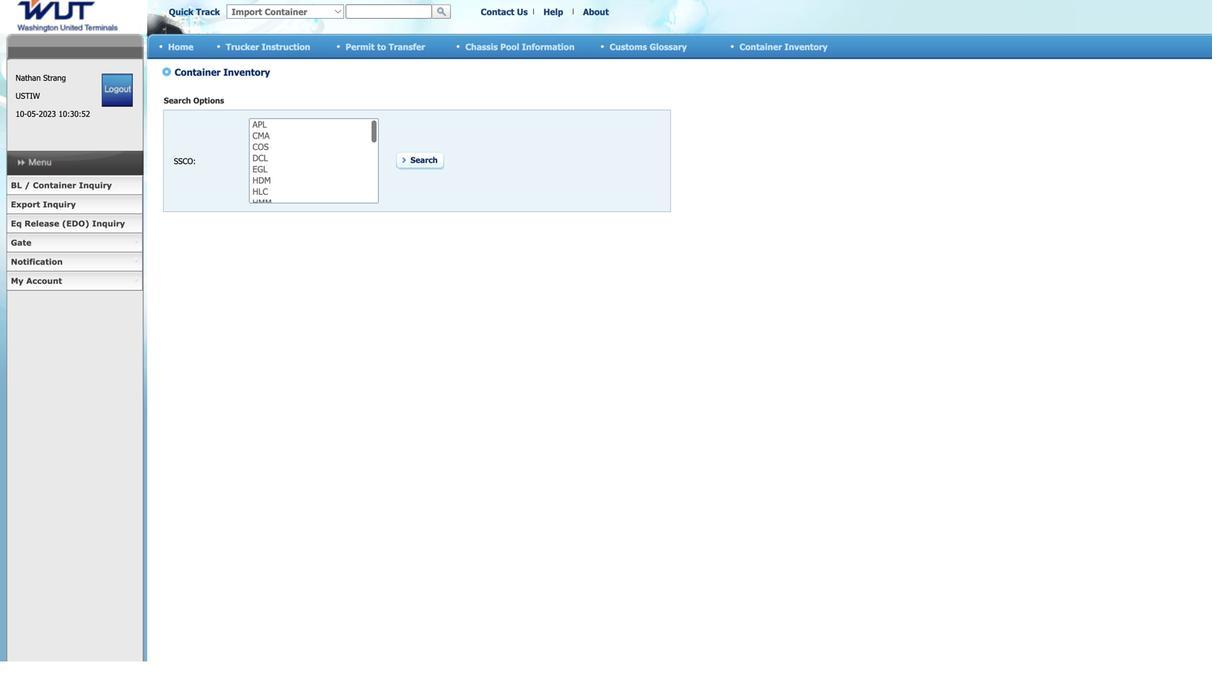 Task type: vqa. For each thing, say whether or not it's contained in the screenshot.
Out
no



Task type: describe. For each thing, give the bounding box(es) containing it.
account
[[26, 276, 62, 286]]

trucker
[[226, 41, 259, 52]]

contact
[[481, 6, 515, 17]]

help
[[544, 6, 564, 17]]

gate
[[11, 238, 31, 248]]

login image
[[102, 74, 133, 107]]

customs glossary
[[610, 41, 687, 52]]

glossary
[[650, 41, 687, 52]]

2023
[[39, 109, 56, 119]]

bl / container inquiry
[[11, 180, 112, 190]]

bl / container inquiry link
[[6, 176, 143, 195]]

gate link
[[6, 234, 143, 253]]

pool
[[501, 41, 520, 52]]

quick
[[169, 6, 194, 17]]

container inventory
[[740, 41, 828, 52]]

help link
[[544, 6, 564, 17]]

chassis pool information
[[466, 41, 575, 52]]

permit
[[346, 41, 375, 52]]

10-
[[16, 109, 27, 119]]

information
[[522, 41, 575, 52]]

strang
[[43, 73, 66, 83]]

quick track
[[169, 6, 220, 17]]

nathan strang
[[16, 73, 66, 83]]

my account
[[11, 276, 62, 286]]

eq release (edo) inquiry link
[[6, 214, 143, 234]]

10-05-2023 10:30:52
[[16, 109, 90, 119]]

inquiry for (edo)
[[92, 219, 125, 228]]

notification
[[11, 257, 63, 267]]

chassis
[[466, 41, 498, 52]]

permit to transfer
[[346, 41, 425, 52]]

us
[[517, 6, 528, 17]]

export inquiry
[[11, 200, 76, 209]]

05-
[[27, 109, 39, 119]]

(edo)
[[62, 219, 89, 228]]

contact us link
[[481, 6, 528, 17]]

to
[[377, 41, 386, 52]]



Task type: locate. For each thing, give the bounding box(es) containing it.
inquiry for container
[[79, 180, 112, 190]]

my
[[11, 276, 24, 286]]

inventory
[[785, 41, 828, 52]]

container inside the bl / container inquiry link
[[33, 180, 76, 190]]

about
[[583, 6, 609, 17]]

export
[[11, 200, 40, 209]]

instruction
[[262, 41, 311, 52]]

bl
[[11, 180, 22, 190]]

eq
[[11, 219, 22, 228]]

inquiry inside the bl / container inquiry link
[[79, 180, 112, 190]]

container up export inquiry
[[33, 180, 76, 190]]

inquiry inside eq release (edo) inquiry link
[[92, 219, 125, 228]]

10:30:52
[[59, 109, 90, 119]]

inquiry down bl / container inquiry at the top left
[[43, 200, 76, 209]]

2 vertical spatial inquiry
[[92, 219, 125, 228]]

1 horizontal spatial container
[[740, 41, 782, 52]]

1 vertical spatial inquiry
[[43, 200, 76, 209]]

trucker instruction
[[226, 41, 311, 52]]

inquiry up export inquiry link
[[79, 180, 112, 190]]

None text field
[[346, 4, 432, 19]]

release
[[25, 219, 59, 228]]

inquiry right (edo) on the left of page
[[92, 219, 125, 228]]

container left inventory
[[740, 41, 782, 52]]

container
[[740, 41, 782, 52], [33, 180, 76, 190]]

about link
[[583, 6, 609, 17]]

0 vertical spatial inquiry
[[79, 180, 112, 190]]

export inquiry link
[[6, 195, 143, 214]]

transfer
[[389, 41, 425, 52]]

inquiry
[[79, 180, 112, 190], [43, 200, 76, 209], [92, 219, 125, 228]]

eq release (edo) inquiry
[[11, 219, 125, 228]]

/
[[25, 180, 30, 190]]

ustiw
[[16, 91, 40, 101]]

1 vertical spatial container
[[33, 180, 76, 190]]

0 horizontal spatial container
[[33, 180, 76, 190]]

inquiry inside export inquiry link
[[43, 200, 76, 209]]

nathan
[[16, 73, 41, 83]]

contact us
[[481, 6, 528, 17]]

track
[[196, 6, 220, 17]]

0 vertical spatial container
[[740, 41, 782, 52]]

my account link
[[6, 272, 143, 291]]

customs
[[610, 41, 647, 52]]

notification link
[[6, 253, 143, 272]]

home
[[168, 41, 194, 52]]



